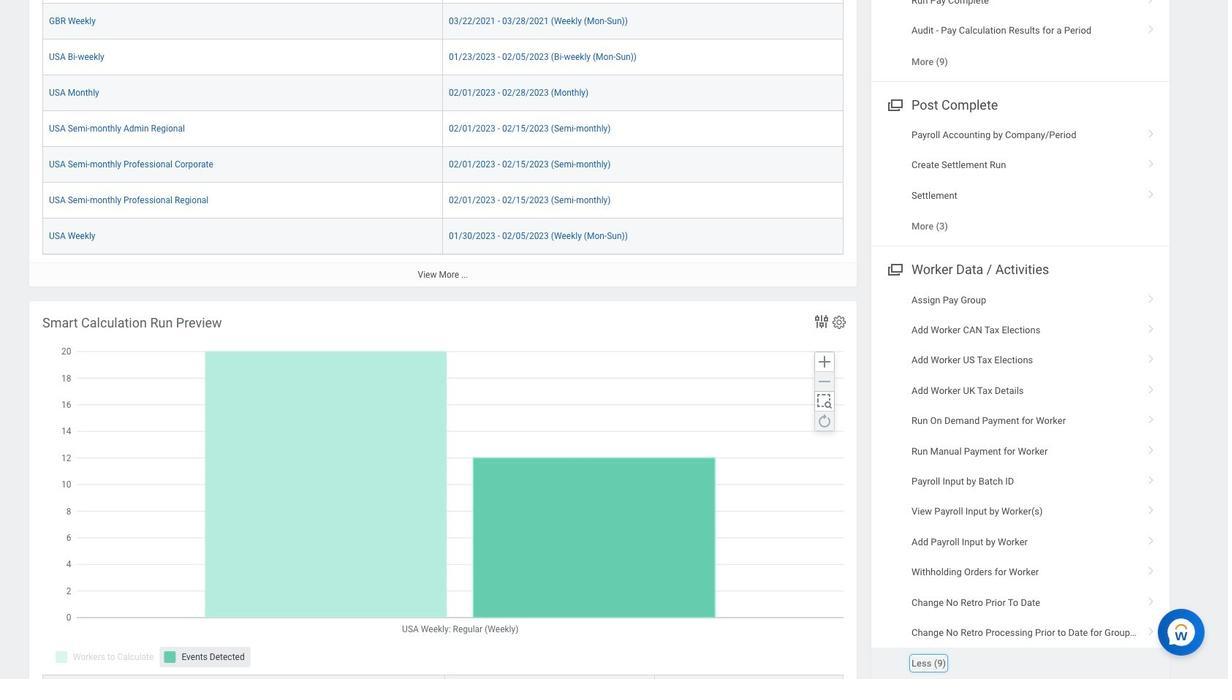 Task type: vqa. For each thing, say whether or not it's contained in the screenshot.
list
yes



Task type: locate. For each thing, give the bounding box(es) containing it.
5 chevron right image from the top
[[1142, 380, 1161, 395]]

8 row from the top
[[42, 219, 844, 254]]

list
[[872, 0, 1170, 77], [872, 120, 1170, 242], [872, 285, 1170, 679]]

2 vertical spatial list
[[872, 285, 1170, 679]]

6 chevron right image from the top
[[1142, 441, 1161, 455]]

row
[[42, 0, 844, 4], [42, 4, 844, 39], [42, 39, 844, 75], [42, 75, 844, 111], [42, 111, 844, 147], [42, 147, 844, 183], [42, 183, 844, 219], [42, 219, 844, 254], [42, 675, 844, 679]]

list for menu group image
[[872, 120, 1170, 242]]

2 chevron right image from the top
[[1142, 289, 1161, 304]]

list item
[[872, 648, 1170, 679]]

chevron right image
[[1142, 0, 1161, 4], [1142, 20, 1161, 35], [1142, 124, 1161, 139], [1142, 155, 1161, 169], [1142, 380, 1161, 395], [1142, 441, 1161, 455], [1142, 501, 1161, 516], [1142, 622, 1161, 637]]

1 vertical spatial list
[[872, 120, 1170, 242]]

8 chevron right image from the top
[[1142, 622, 1161, 637]]

drag zoom image
[[816, 393, 834, 410]]

5 row from the top
[[42, 111, 844, 147]]

4 row from the top
[[42, 75, 844, 111]]

9 chevron right image from the top
[[1142, 592, 1161, 607]]

reset image
[[816, 412, 834, 430]]

cell
[[42, 0, 443, 4], [443, 0, 844, 4]]

5 chevron right image from the top
[[1142, 410, 1161, 425]]

1 cell from the left
[[42, 0, 443, 4]]

9 row from the top
[[42, 675, 844, 679]]

0 vertical spatial list
[[872, 0, 1170, 77]]

2 list from the top
[[872, 120, 1170, 242]]

chevron right image
[[1142, 185, 1161, 199], [1142, 289, 1161, 304], [1142, 320, 1161, 334], [1142, 350, 1161, 364], [1142, 410, 1161, 425], [1142, 471, 1161, 486], [1142, 531, 1161, 546], [1142, 562, 1161, 576], [1142, 592, 1161, 607]]

3 list from the top
[[872, 285, 1170, 679]]

2 row from the top
[[42, 4, 844, 39]]

1 chevron right image from the top
[[1142, 0, 1161, 4]]

smart calculation run preview element
[[29, 301, 857, 679]]

regular payroll processing element
[[29, 0, 857, 287]]



Task type: describe. For each thing, give the bounding box(es) containing it.
6 row from the top
[[42, 147, 844, 183]]

menu group image
[[885, 259, 905, 279]]

zoom out image
[[816, 373, 834, 390]]

8 chevron right image from the top
[[1142, 562, 1161, 576]]

2 cell from the left
[[443, 0, 844, 4]]

menu group image
[[885, 94, 905, 114]]

4 chevron right image from the top
[[1142, 350, 1161, 364]]

3 row from the top
[[42, 39, 844, 75]]

row inside smart calculation run preview element
[[42, 675, 844, 679]]

7 chevron right image from the top
[[1142, 531, 1161, 546]]

3 chevron right image from the top
[[1142, 124, 1161, 139]]

7 row from the top
[[42, 183, 844, 219]]

list for menu group icon
[[872, 285, 1170, 679]]

7 chevron right image from the top
[[1142, 501, 1161, 516]]

4 chevron right image from the top
[[1142, 155, 1161, 169]]

configure and view chart data image
[[813, 313, 831, 330]]

1 list from the top
[[872, 0, 1170, 77]]

6 chevron right image from the top
[[1142, 471, 1161, 486]]

2 chevron right image from the top
[[1142, 20, 1161, 35]]

configure smart calculation run preview image
[[831, 314, 848, 330]]

zoom in image
[[816, 353, 834, 371]]

3 chevron right image from the top
[[1142, 320, 1161, 334]]

1 chevron right image from the top
[[1142, 185, 1161, 199]]

1 row from the top
[[42, 0, 844, 4]]



